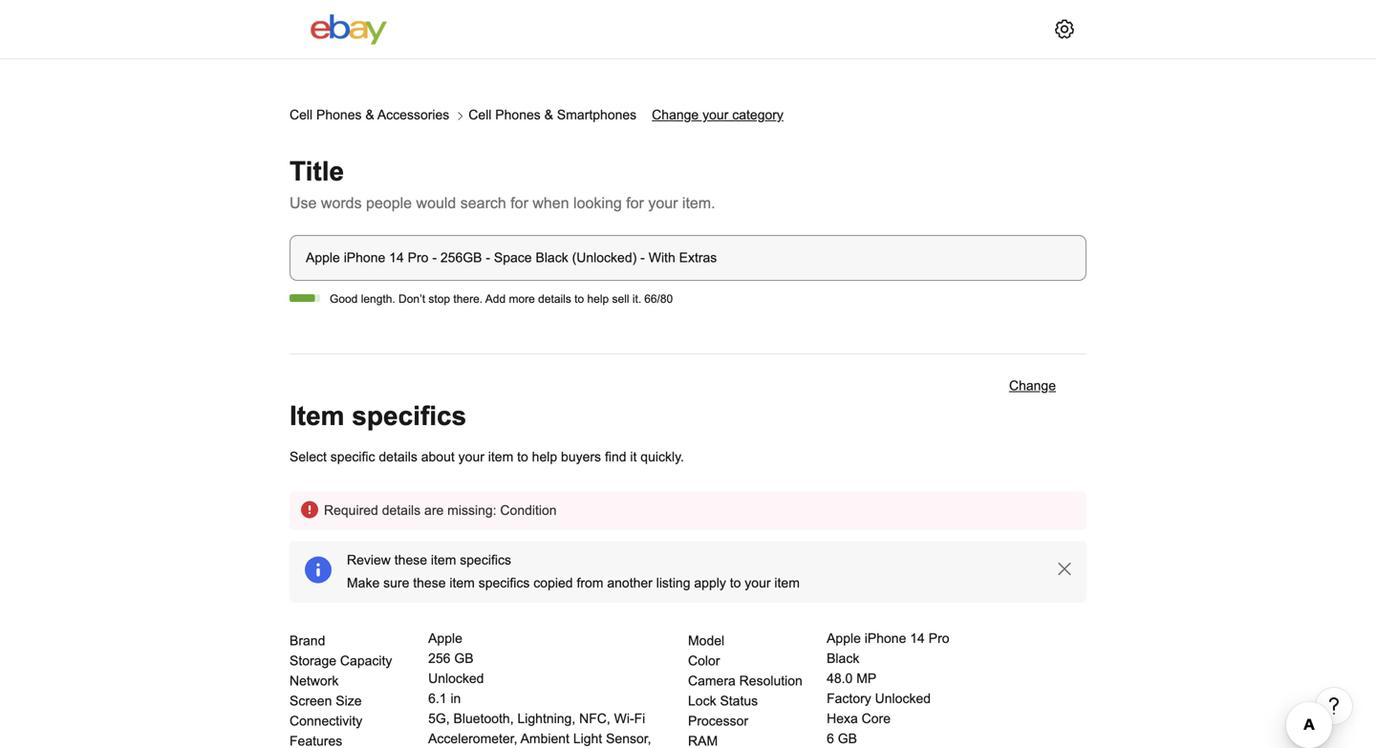 Task type: describe. For each thing, give the bounding box(es) containing it.
quickly.
[[641, 450, 685, 465]]

it
[[631, 450, 637, 465]]

nfc,
[[580, 712, 611, 727]]

lock
[[688, 694, 717, 709]]

title use words people would search for when looking for your item.
[[290, 156, 716, 212]]

sure
[[384, 576, 410, 591]]

change for change your category
[[652, 108, 699, 122]]

hexa core
[[827, 712, 891, 727]]

1 vertical spatial to
[[517, 450, 529, 465]]

search
[[461, 195, 507, 212]]

your right about
[[459, 450, 485, 465]]

black network
[[290, 651, 860, 689]]

accelerometer,
[[428, 732, 518, 747]]

model
[[688, 634, 725, 649]]

words
[[321, 195, 362, 212]]

6.1 in
[[428, 692, 461, 706]]

0 vertical spatial specifics
[[352, 401, 467, 431]]

another
[[608, 576, 653, 591]]

copied
[[534, 576, 573, 591]]

cell phones & accessories
[[290, 108, 450, 122]]

don't
[[399, 293, 426, 306]]

resolution
[[740, 674, 803, 689]]

select
[[290, 450, 327, 465]]

esim,
[[572, 747, 607, 749]]

0 vertical spatial unlocked
[[428, 672, 484, 686]]

14
[[911, 631, 925, 646]]

capacity
[[340, 654, 392, 669]]

compass,
[[511, 747, 568, 749]]

fi
[[635, 712, 646, 727]]

from
[[577, 576, 604, 591]]

people
[[366, 195, 412, 212]]

apple for apple
[[428, 631, 463, 646]]

2 vertical spatial specifics
[[479, 576, 530, 591]]

item right apply
[[775, 576, 800, 591]]

help, opens dialogs image
[[1325, 697, 1344, 716]]

in
[[451, 692, 461, 706]]

change your category button
[[637, 108, 799, 123]]

condition
[[501, 503, 557, 518]]

& for smartphones
[[545, 108, 554, 122]]

cell phones & smartphones
[[469, 108, 637, 122]]

48.0 mp screen size
[[290, 672, 877, 709]]

item down required details are missing: condition
[[431, 553, 456, 568]]

Title text field
[[290, 235, 1087, 281]]

stop
[[429, 293, 450, 306]]

factory
[[827, 692, 872, 706]]

item right sure
[[450, 576, 475, 591]]

48.0
[[827, 672, 853, 686]]

when
[[533, 195, 570, 212]]

gb for 6 gb
[[838, 732, 858, 747]]

looking
[[574, 195, 622, 212]]

brand
[[290, 634, 325, 649]]

6.1
[[428, 692, 447, 706]]

good length . don't stop there. add more details to help sell it. 66/80
[[330, 293, 673, 306]]

processor
[[688, 714, 749, 729]]

camera resolution
[[688, 674, 803, 689]]

6 gb
[[827, 732, 858, 747]]

buyers
[[561, 450, 602, 465]]

pro
[[929, 631, 950, 646]]

item.
[[683, 195, 716, 212]]

find
[[605, 450, 627, 465]]

apple iphone 14 pro storage capacity
[[290, 631, 950, 669]]

accelerometer, ambient light sensor, barometer, e-compass, esim, gyr
[[428, 732, 683, 749]]

6
[[827, 732, 835, 747]]

missing:
[[448, 503, 497, 518]]

make
[[347, 576, 380, 591]]

required
[[324, 503, 379, 518]]

e-
[[498, 747, 511, 749]]

item
[[290, 401, 345, 431]]

2 vertical spatial details
[[382, 503, 421, 518]]

camera
[[688, 674, 736, 689]]

lightning,
[[518, 712, 576, 727]]

it.
[[633, 293, 642, 306]]

& for accessories
[[366, 108, 375, 122]]

change for change
[[1010, 379, 1057, 393]]

256 gb
[[428, 651, 474, 666]]

hexa
[[827, 712, 858, 727]]

item specifics
[[290, 401, 467, 431]]

5g, bluetooth, lightning, nfc, wi-fi
[[428, 712, 646, 727]]

core
[[862, 712, 891, 727]]

256
[[428, 651, 451, 666]]

lock status
[[688, 694, 758, 709]]

your inside review these item specifics make sure these item specifics copied from another listing apply to your item
[[745, 576, 771, 591]]

smartphones
[[557, 108, 637, 122]]



Task type: vqa. For each thing, say whether or not it's contained in the screenshot.
previously
no



Task type: locate. For each thing, give the bounding box(es) containing it.
0 horizontal spatial help
[[532, 450, 558, 465]]

about
[[421, 450, 455, 465]]

these up sure
[[395, 553, 427, 568]]

your inside button
[[703, 108, 729, 122]]

your
[[703, 108, 729, 122], [649, 195, 678, 212], [459, 450, 485, 465], [745, 576, 771, 591]]

screen
[[290, 694, 332, 709]]

use
[[290, 195, 317, 212]]

specifics left copied
[[479, 576, 530, 591]]

1 vertical spatial details
[[379, 450, 418, 465]]

0 horizontal spatial for
[[511, 195, 529, 212]]

for right looking
[[627, 195, 644, 212]]

0 horizontal spatial gb
[[455, 651, 474, 666]]

2 vertical spatial to
[[730, 576, 741, 591]]

sell
[[612, 293, 630, 306]]

length
[[361, 293, 392, 306]]

change your category
[[652, 108, 784, 122]]

add
[[486, 293, 506, 306]]

to inside review these item specifics make sure these item specifics copied from another listing apply to your item
[[730, 576, 741, 591]]

1 cell from the left
[[290, 108, 313, 122]]

unlocked
[[428, 672, 484, 686], [876, 692, 931, 706]]

phones up title
[[317, 108, 362, 122]]

to right apply
[[730, 576, 741, 591]]

iphone
[[865, 631, 907, 646]]

1 & from the left
[[366, 108, 375, 122]]

title
[[290, 156, 344, 186]]

change button
[[1010, 379, 1057, 399]]

0 vertical spatial change
[[652, 108, 699, 122]]

to up condition
[[517, 450, 529, 465]]

barometer,
[[428, 747, 494, 749]]

apple inside the apple iphone 14 pro storage capacity
[[827, 631, 861, 646]]

0 horizontal spatial apple
[[428, 631, 463, 646]]

to left the 'sell'
[[575, 293, 584, 306]]

change inside button
[[652, 108, 699, 122]]

1 vertical spatial unlocked
[[876, 692, 931, 706]]

cell right accessories
[[469, 108, 492, 122]]

1 vertical spatial change
[[1010, 379, 1057, 393]]

your left category
[[703, 108, 729, 122]]

required details are missing: condition
[[324, 503, 557, 518]]

item
[[488, 450, 514, 465], [431, 553, 456, 568], [450, 576, 475, 591], [775, 576, 800, 591]]

gb for 256 gb
[[455, 651, 474, 666]]

1 vertical spatial specifics
[[460, 553, 512, 568]]

accessories
[[378, 108, 450, 122]]

gb right 256
[[455, 651, 474, 666]]

0 horizontal spatial unlocked
[[428, 672, 484, 686]]

cell
[[290, 108, 313, 122], [469, 108, 492, 122]]

1 apple from the left
[[428, 631, 463, 646]]

phones for accessories
[[317, 108, 362, 122]]

1 horizontal spatial to
[[575, 293, 584, 306]]

0 vertical spatial details
[[538, 293, 572, 306]]

5g,
[[428, 712, 450, 727]]

2 for from the left
[[627, 195, 644, 212]]

1 horizontal spatial phones
[[496, 108, 541, 122]]

0 horizontal spatial to
[[517, 450, 529, 465]]

review these item specifics make sure these item specifics copied from another listing apply to your item
[[347, 553, 800, 591]]

more
[[509, 293, 535, 306]]

good
[[330, 293, 358, 306]]

cell for cell phones & accessories
[[290, 108, 313, 122]]

0 horizontal spatial cell
[[290, 108, 313, 122]]

connectivity
[[290, 714, 363, 729]]

unlocked inside factory unlocked connectivity
[[876, 692, 931, 706]]

details
[[538, 293, 572, 306], [379, 450, 418, 465], [382, 503, 421, 518]]

.
[[392, 293, 396, 306]]

specific
[[331, 450, 375, 465]]

for left when
[[511, 195, 529, 212]]

bluetooth,
[[454, 712, 514, 727]]

sensor,
[[606, 732, 652, 747]]

for
[[511, 195, 529, 212], [627, 195, 644, 212]]

& left smartphones
[[545, 108, 554, 122]]

1 vertical spatial help
[[532, 450, 558, 465]]

apple
[[428, 631, 463, 646], [827, 631, 861, 646]]

ambient
[[521, 732, 570, 747]]

1 horizontal spatial cell
[[469, 108, 492, 122]]

black
[[827, 651, 860, 666]]

gb right 6
[[838, 732, 858, 747]]

specifics
[[352, 401, 467, 431], [460, 553, 512, 568], [479, 576, 530, 591]]

1 horizontal spatial &
[[545, 108, 554, 122]]

2 phones from the left
[[496, 108, 541, 122]]

unlocked up core
[[876, 692, 931, 706]]

1 vertical spatial these
[[413, 576, 446, 591]]

apple up 256 gb
[[428, 631, 463, 646]]

1 horizontal spatial gb
[[838, 732, 858, 747]]

1 horizontal spatial help
[[588, 293, 609, 306]]

help left the 'sell'
[[588, 293, 609, 306]]

0 vertical spatial these
[[395, 553, 427, 568]]

to
[[575, 293, 584, 306], [517, 450, 529, 465], [730, 576, 741, 591]]

specifics up about
[[352, 401, 467, 431]]

phones up title use words people would search for when looking for your item.
[[496, 108, 541, 122]]

phones for smartphones
[[496, 108, 541, 122]]

phones
[[317, 108, 362, 122], [496, 108, 541, 122]]

review
[[347, 553, 391, 568]]

1 horizontal spatial for
[[627, 195, 644, 212]]

category
[[733, 108, 784, 122]]

0 vertical spatial help
[[588, 293, 609, 306]]

select specific details about your item to help buyers find it quickly.
[[290, 450, 685, 465]]

details left about
[[379, 450, 418, 465]]

size
[[336, 694, 362, 709]]

wi-
[[615, 712, 635, 727]]

apple for apple iphone 14 pro storage capacity
[[827, 631, 861, 646]]

would
[[416, 195, 456, 212]]

these right sure
[[413, 576, 446, 591]]

1 vertical spatial gb
[[838, 732, 858, 747]]

2 horizontal spatial to
[[730, 576, 741, 591]]

network
[[290, 674, 339, 689]]

0 horizontal spatial phones
[[317, 108, 362, 122]]

0 horizontal spatial &
[[366, 108, 375, 122]]

specifics down missing:
[[460, 553, 512, 568]]

are
[[425, 503, 444, 518]]

& left accessories
[[366, 108, 375, 122]]

item up condition
[[488, 450, 514, 465]]

cell for cell phones & smartphones
[[469, 108, 492, 122]]

mp
[[857, 672, 877, 686]]

there.
[[454, 293, 483, 306]]

2 apple from the left
[[827, 631, 861, 646]]

listing
[[657, 576, 691, 591]]

1 horizontal spatial change
[[1010, 379, 1057, 393]]

these
[[395, 553, 427, 568], [413, 576, 446, 591]]

1 horizontal spatial unlocked
[[876, 692, 931, 706]]

66/80
[[645, 293, 673, 306]]

2 cell from the left
[[469, 108, 492, 122]]

1 for from the left
[[511, 195, 529, 212]]

cell up title
[[290, 108, 313, 122]]

apple up black
[[827, 631, 861, 646]]

0 vertical spatial gb
[[455, 651, 474, 666]]

your inside title use words people would search for when looking for your item.
[[649, 195, 678, 212]]

status
[[720, 694, 758, 709]]

color
[[688, 654, 720, 669]]

help left buyers
[[532, 450, 558, 465]]

your right apply
[[745, 576, 771, 591]]

1 horizontal spatial apple
[[827, 631, 861, 646]]

change
[[652, 108, 699, 122], [1010, 379, 1057, 393]]

your left item.
[[649, 195, 678, 212]]

storage
[[290, 654, 337, 669]]

light
[[574, 732, 603, 747]]

apply
[[695, 576, 727, 591]]

2 & from the left
[[545, 108, 554, 122]]

details left are
[[382, 503, 421, 518]]

unlocked up in
[[428, 672, 484, 686]]

factory unlocked connectivity
[[290, 692, 931, 729]]

details right more
[[538, 293, 572, 306]]

0 horizontal spatial change
[[652, 108, 699, 122]]

1 phones from the left
[[317, 108, 362, 122]]

0 vertical spatial to
[[575, 293, 584, 306]]



